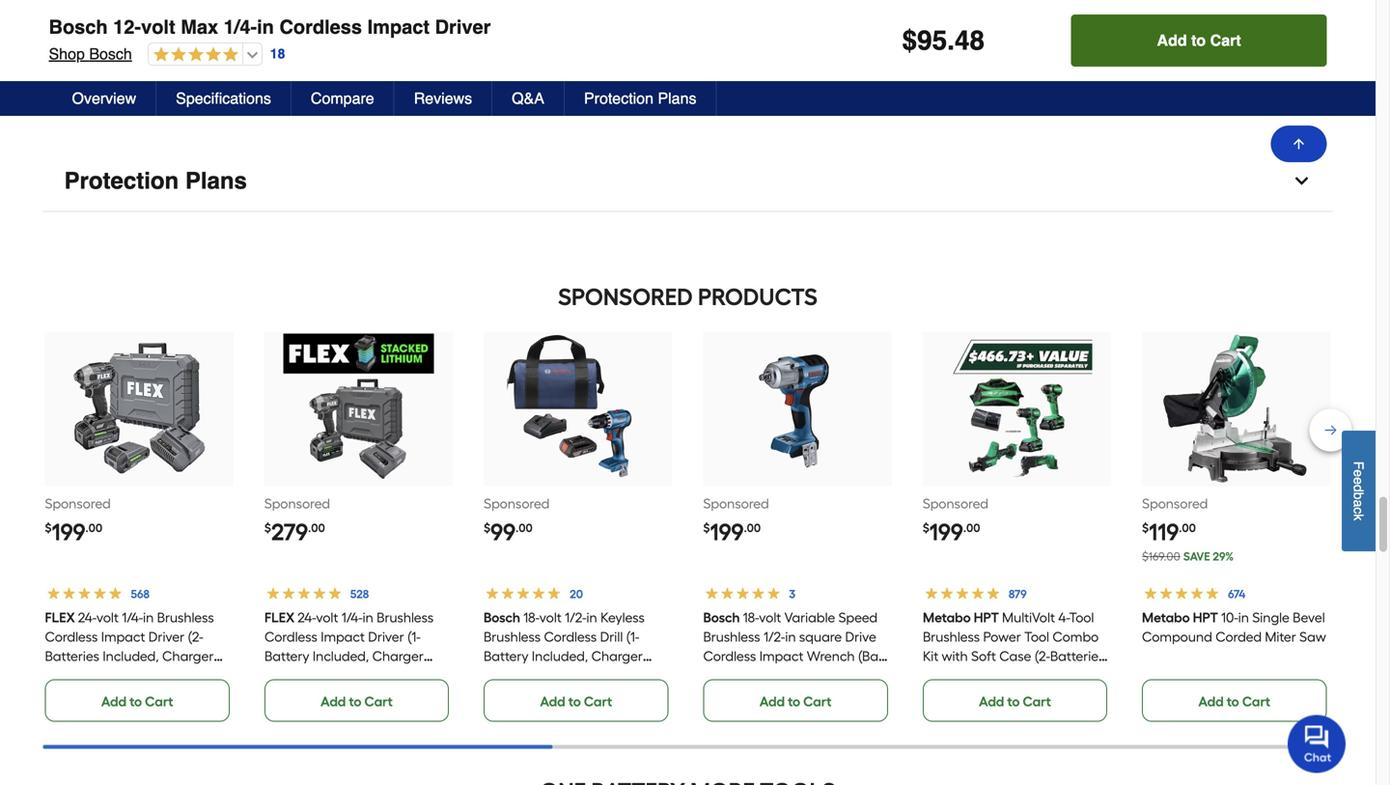 Task type: locate. For each thing, give the bounding box(es) containing it.
impact inside 24-volt 1/4-in brushless cordless impact driver (1- battery included, charger included and hard case included)
[[321, 629, 365, 645]]

$ 199 .00 for metabo hpt
[[923, 518, 981, 546]]

charger
[[162, 648, 214, 665], [372, 648, 424, 665], [592, 648, 643, 665], [1007, 667, 1059, 684]]

add to cart link for 18-volt variable speed brushless 1/2-in square drive cordless impact wrench (bare tool)
[[703, 680, 888, 722]]

4 .00 from the left
[[744, 521, 761, 535]]

1 horizontal spatial included,
[[313, 648, 369, 665]]

1 included from the left
[[45, 667, 98, 684]]

2 and from the left
[[321, 667, 345, 684]]

199 for bosch
[[710, 518, 744, 546]]

included, for 199
[[103, 648, 159, 665]]

to inside 99 list item
[[569, 694, 581, 710]]

cart for 24-volt 1/4-in brushless cordless impact driver (2- batteries included, charger included and hard case included)
[[145, 694, 173, 710]]

1 flex from the left
[[45, 609, 75, 626]]

2 $ 199 .00 from the left
[[703, 518, 761, 546]]

tool)
[[703, 667, 733, 684]]

1 vertical spatial 1/2-
[[764, 629, 785, 645]]

case inside 24-volt 1/4-in brushless cordless impact driver (1- battery included, charger included and hard case included)
[[383, 667, 415, 684]]

included)
[[45, 687, 102, 703], [264, 687, 321, 703], [484, 687, 541, 703]]

hard
[[129, 667, 160, 684], [349, 667, 379, 684]]

.00 inside $ 279 .00
[[308, 521, 325, 535]]

2 included from the left
[[264, 667, 317, 684]]

0 horizontal spatial 24-
[[78, 609, 96, 626]]

1 vertical spatial protection plans button
[[43, 151, 1333, 212]]

cordless inside 24-volt 1/4-in brushless cordless impact driver (2- batteries included, charger included and hard case included)
[[45, 629, 98, 645]]

.00 inside $ 99 .00
[[516, 521, 533, 535]]

0 horizontal spatial plans
[[185, 168, 247, 194]]

(1-
[[407, 629, 421, 645], [627, 629, 640, 645]]

2 (1- from the left
[[627, 629, 640, 645]]

0 horizontal spatial protection
[[64, 168, 179, 194]]

and inside the multivolt 4-tool brushless power tool combo kit with soft case (2-batteries included and charger included)
[[979, 667, 1004, 684]]

brushless inside 24-volt 1/4-in brushless cordless impact driver (1- battery included, charger included and hard case included)
[[377, 609, 434, 626]]

1 horizontal spatial plans
[[658, 89, 697, 107]]

included) for 279
[[264, 687, 321, 703]]

1/4- inside 24-volt 1/4-in brushless cordless impact driver (1- battery included, charger included and hard case included)
[[341, 609, 363, 626]]

to for 18-volt 1/2-in keyless brushless cordless drill (1- battery included, charger included and soft bag included)
[[569, 694, 581, 710]]

case
[[1000, 648, 1032, 665], [163, 667, 195, 684], [383, 667, 415, 684]]

1 horizontal spatial protection plans
[[584, 89, 697, 107]]

add to cart inside 99 list item
[[540, 694, 612, 710]]

add to cart link inside 99 list item
[[484, 680, 669, 722]]

3 included from the left
[[484, 667, 537, 684]]

cordless
[[280, 16, 362, 38], [45, 629, 98, 645], [264, 629, 317, 645], [544, 629, 597, 645], [703, 648, 756, 665]]

(1- for 279
[[407, 629, 421, 645]]

18- for 99
[[524, 609, 540, 626]]

e up b
[[1351, 477, 1367, 485]]

1/2-
[[565, 609, 587, 626], [764, 629, 785, 645]]

1 horizontal spatial included)
[[264, 687, 321, 703]]

199
[[52, 518, 85, 546], [710, 518, 744, 546], [930, 518, 964, 546]]

battery inside 18-volt 1/2-in keyless brushless cordless drill (1- battery included, charger included and soft bag included)
[[484, 648, 529, 665]]

0 horizontal spatial 1/4-
[[122, 609, 143, 626]]

add to cart button
[[1072, 14, 1327, 67]]

1 horizontal spatial (2-
[[1035, 648, 1050, 665]]

2 horizontal spatial case
[[1000, 648, 1032, 665]]

included, inside 24-volt 1/4-in brushless cordless impact driver (1- battery included, charger included and hard case included)
[[313, 648, 369, 665]]

included, for 279
[[313, 648, 369, 665]]

included) inside 18-volt 1/2-in keyless brushless cordless drill (1- battery included, charger included and soft bag included)
[[484, 687, 541, 703]]

1 horizontal spatial driver
[[368, 629, 404, 645]]

2 horizontal spatial included,
[[532, 648, 588, 665]]

hard for 199
[[129, 667, 160, 684]]

1 hpt from the left
[[974, 609, 999, 626]]

0 vertical spatial plans
[[658, 89, 697, 107]]

add for 10-in single bevel compound corded miter saw
[[1199, 694, 1224, 710]]

0 horizontal spatial soft
[[568, 667, 593, 684]]

flex inside 199 list item
[[45, 609, 75, 626]]

0 vertical spatial protection
[[584, 89, 654, 107]]

3 199 list item from the left
[[923, 332, 1112, 722]]

add to cart
[[1157, 31, 1242, 49], [101, 694, 173, 710], [321, 694, 393, 710], [540, 694, 612, 710], [760, 694, 832, 710], [979, 694, 1051, 710], [1199, 694, 1271, 710]]

volt inside 18-volt variable speed brushless 1/2-in square drive cordless impact wrench (bare tool)
[[759, 609, 781, 626]]

hpt up power in the bottom right of the page
[[974, 609, 999, 626]]

volt
[[141, 16, 175, 38], [96, 609, 119, 626], [316, 609, 338, 626], [540, 609, 562, 626], [759, 609, 781, 626]]

1 horizontal spatial 24-
[[297, 609, 316, 626]]

1 horizontal spatial hard
[[349, 667, 379, 684]]

metabo
[[923, 609, 971, 626], [1143, 609, 1190, 626]]

add to cart link inside 119 list item
[[1143, 680, 1327, 722]]

2 included, from the left
[[313, 648, 369, 665]]

2 flex from the left
[[264, 609, 294, 626]]

1 vertical spatial protection
[[64, 168, 179, 194]]

bosch
[[49, 16, 108, 38], [89, 45, 132, 63], [484, 609, 521, 626], [703, 609, 740, 626]]

1/4- inside 24-volt 1/4-in brushless cordless impact driver (2- batteries included, charger included and hard case included)
[[122, 609, 143, 626]]

0 horizontal spatial case
[[163, 667, 195, 684]]

soft left "bag"
[[568, 667, 593, 684]]

(1- inside 24-volt 1/4-in brushless cordless impact driver (1- battery included, charger included and hard case included)
[[407, 629, 421, 645]]

$ for 18-volt variable speed brushless 1/2-in square drive cordless impact wrench (bare tool)
[[703, 521, 710, 535]]

tool
[[1069, 609, 1094, 626], [1024, 629, 1050, 645]]

18- inside 18-volt variable speed brushless 1/2-in square drive cordless impact wrench (bare tool)
[[743, 609, 759, 626]]

volt inside 24-volt 1/4-in brushless cordless impact driver (1- battery included, charger included and hard case included)
[[316, 609, 338, 626]]

and inside 18-volt 1/2-in keyless brushless cordless drill (1- battery included, charger included and soft bag included)
[[540, 667, 565, 684]]

6 add to cart link from the left
[[1143, 680, 1327, 722]]

sponsored inside 119 list item
[[1143, 496, 1208, 512]]

1 horizontal spatial soft
[[971, 648, 996, 665]]

and
[[101, 667, 126, 684], [321, 667, 345, 684], [540, 667, 565, 684], [979, 667, 1004, 684]]

add to cart link for 24-volt 1/4-in brushless cordless impact driver (2- batteries included, charger included and hard case included)
[[45, 680, 230, 722]]

add to cart for 24-volt 1/4-in brushless cordless impact driver (1- battery included, charger included and hard case included)
[[321, 694, 393, 710]]

charger for 199
[[162, 648, 214, 665]]

volt for 24-volt 1/4-in brushless cordless impact driver (1- battery included, charger included and hard case included)
[[316, 609, 338, 626]]

sponsored inside the 279 'list item'
[[264, 496, 330, 512]]

cordless inside 24-volt 1/4-in brushless cordless impact driver (1- battery included, charger included and hard case included)
[[264, 629, 317, 645]]

0 horizontal spatial batteries
[[45, 648, 99, 665]]

0 vertical spatial soft
[[971, 648, 996, 665]]

0 vertical spatial 1/2-
[[565, 609, 587, 626]]

answer
[[124, 22, 180, 40]]

to for 18-volt variable speed brushless 1/2-in square drive cordless impact wrench (bare tool)
[[788, 694, 801, 710]]

199 for metabo hpt
[[930, 518, 964, 546]]

to for multivolt 4-tool brushless power tool combo kit with soft case (2-batteries included and charger included)
[[1008, 694, 1020, 710]]

brushless inside 24-volt 1/4-in brushless cordless impact driver (2- batteries included, charger included and hard case included)
[[157, 609, 214, 626]]

charger inside the multivolt 4-tool brushless power tool combo kit with soft case (2-batteries included and charger included)
[[1007, 667, 1059, 684]]

2 battery from the left
[[484, 648, 529, 665]]

1 horizontal spatial 1/4-
[[224, 16, 257, 38]]

1 horizontal spatial 199 list item
[[703, 332, 892, 722]]

2 hard from the left
[[349, 667, 379, 684]]

hpt inside 119 list item
[[1193, 609, 1219, 626]]

4 and from the left
[[979, 667, 1004, 684]]

2 metabo hpt from the left
[[1143, 609, 1219, 626]]

2 199 from the left
[[710, 518, 744, 546]]

0 horizontal spatial included)
[[45, 687, 102, 703]]

0 horizontal spatial 1/2-
[[565, 609, 587, 626]]

1 18- from the left
[[524, 609, 540, 626]]

specifications
[[176, 89, 271, 107]]

$ 199 .00 for bosch
[[703, 518, 761, 546]]

driver inside 24-volt 1/4-in brushless cordless impact driver (2- batteries included, charger included and hard case included)
[[149, 629, 185, 645]]

1/4-
[[224, 16, 257, 38], [122, 609, 143, 626], [341, 609, 363, 626]]

add inside 119 list item
[[1199, 694, 1224, 710]]

0 horizontal spatial $ 199 .00
[[45, 518, 103, 546]]

multivolt 4-tool brushless power tool combo kit with soft case (2-batteries included and charger included)
[[923, 609, 1105, 703]]

1 vertical spatial soft
[[568, 667, 593, 684]]

brushless for 24-volt 1/4-in brushless cordless impact driver (2- batteries included, charger included and hard case included)
[[157, 609, 214, 626]]

3 and from the left
[[540, 667, 565, 684]]

5 add to cart link from the left
[[923, 680, 1108, 722]]

1 battery from the left
[[264, 648, 309, 665]]

question
[[220, 22, 287, 40]]

0 horizontal spatial (1-
[[407, 629, 421, 645]]

1 horizontal spatial protection
[[584, 89, 654, 107]]

bag
[[596, 667, 621, 684]]

charger inside 18-volt 1/2-in keyless brushless cordless drill (1- battery included, charger included and soft bag included)
[[592, 648, 643, 665]]

included, inside 24-volt 1/4-in brushless cordless impact driver (2- batteries included, charger included and hard case included)
[[103, 648, 159, 665]]

brushless inside 18-volt variable speed brushless 1/2-in square drive cordless impact wrench (bare tool)
[[703, 629, 761, 645]]

1 horizontal spatial 18-
[[743, 609, 759, 626]]

add to cart link inside the 279 'list item'
[[264, 680, 449, 722]]

charger inside 24-volt 1/4-in brushless cordless impact driver (2- batteries included, charger included and hard case included)
[[162, 648, 214, 665]]

shop
[[49, 45, 85, 63]]

3 included, from the left
[[532, 648, 588, 665]]

add to cart inside 119 list item
[[1199, 694, 1271, 710]]

volt for 24-volt 1/4-in brushless cordless impact driver (2- batteries included, charger included and hard case included)
[[96, 609, 119, 626]]

1 vertical spatial protection plans
[[64, 168, 247, 194]]

sponsored for multivolt 4-tool brushless power tool combo kit with soft case (2-batteries included and charger included)
[[923, 496, 989, 512]]

f
[[1351, 461, 1367, 469]]

plans for bottom protection plans button
[[185, 168, 247, 194]]

4 add to cart link from the left
[[703, 680, 888, 722]]

metabo inside 199 list item
[[923, 609, 971, 626]]

in
[[257, 16, 274, 38], [143, 609, 154, 626], [363, 609, 373, 626], [587, 609, 598, 626], [1239, 609, 1250, 626], [785, 629, 796, 645]]

included inside 24-volt 1/4-in brushless cordless impact driver (2- batteries included, charger included and hard case included)
[[45, 667, 98, 684]]

and inside 24-volt 1/4-in brushless cordless impact driver (1- battery included, charger included and hard case included)
[[321, 667, 345, 684]]

to for 10-in single bevel compound corded miter saw
[[1227, 694, 1240, 710]]

protection plans
[[584, 89, 697, 107], [64, 168, 247, 194]]

199 list item
[[45, 332, 234, 722], [703, 332, 892, 722], [923, 332, 1112, 722]]

3 add to cart link from the left
[[484, 680, 669, 722]]

6 .00 from the left
[[1179, 521, 1196, 535]]

bosch inside 99 list item
[[484, 609, 521, 626]]

kit
[[923, 648, 939, 665]]

$ 199 .00
[[45, 518, 103, 546], [703, 518, 761, 546], [923, 518, 981, 546]]

add to cart for 10-in single bevel compound corded miter saw
[[1199, 694, 1271, 710]]

4 included from the left
[[923, 667, 976, 684]]

sponsored inside 99 list item
[[484, 496, 550, 512]]

soft inside 18-volt 1/2-in keyless brushless cordless drill (1- battery included, charger included and soft bag included)
[[568, 667, 593, 684]]

2 included) from the left
[[264, 687, 321, 703]]

battery
[[264, 648, 309, 665], [484, 648, 529, 665]]

.00 for 24-volt 1/4-in brushless cordless impact driver (2- batteries included, charger included and hard case included)
[[85, 521, 103, 535]]

to inside button
[[1192, 31, 1206, 49]]

add to cart inside the 279 'list item'
[[321, 694, 393, 710]]

add inside 99 list item
[[540, 694, 566, 710]]

metabo hpt
[[923, 609, 999, 626], [1143, 609, 1219, 626]]

2 horizontal spatial 1/4-
[[341, 609, 363, 626]]

impact
[[368, 16, 430, 38], [101, 629, 145, 645], [321, 629, 365, 645], [760, 648, 804, 665]]

sponsored
[[558, 283, 693, 311], [45, 496, 111, 512], [264, 496, 330, 512], [484, 496, 550, 512], [703, 496, 769, 512], [923, 496, 989, 512], [1143, 496, 1208, 512]]

cart inside the 279 'list item'
[[365, 694, 393, 710]]

1 horizontal spatial case
[[383, 667, 415, 684]]

metabo hpt up with
[[923, 609, 999, 626]]

1 included, from the left
[[103, 648, 159, 665]]

2 hpt from the left
[[1193, 609, 1219, 626]]

1 vertical spatial plans
[[185, 168, 247, 194]]

a
[[1351, 500, 1367, 507]]

1 (1- from the left
[[407, 629, 421, 645]]

driver inside 24-volt 1/4-in brushless cordless impact driver (1- battery included, charger included and hard case included)
[[368, 629, 404, 645]]

power
[[983, 629, 1021, 645]]

tool down multivolt
[[1024, 629, 1050, 645]]

battery inside 24-volt 1/4-in brushless cordless impact driver (1- battery included, charger included and hard case included)
[[264, 648, 309, 665]]

.00 for 24-volt 1/4-in brushless cordless impact driver (1- battery included, charger included and hard case included)
[[308, 521, 325, 535]]

2 metabo from the left
[[1143, 609, 1190, 626]]

1 $ 199 .00 from the left
[[45, 518, 103, 546]]

volt inside 18-volt 1/2-in keyless brushless cordless drill (1- battery included, charger included and soft bag included)
[[540, 609, 562, 626]]

metabo inside 119 list item
[[1143, 609, 1190, 626]]

batteries inside the multivolt 4-tool brushless power tool combo kit with soft case (2-batteries included and charger included)
[[1050, 648, 1105, 665]]

(1- inside 18-volt 1/2-in keyless brushless cordless drill (1- battery included, charger included and soft bag included)
[[627, 629, 640, 645]]

included) for 199
[[45, 687, 102, 703]]

0 horizontal spatial metabo hpt
[[923, 609, 999, 626]]

and for 99
[[540, 667, 565, 684]]

driver for 199
[[149, 629, 185, 645]]

add to cart for 18-volt 1/2-in keyless brushless cordless drill (1- battery included, charger included and soft bag included)
[[540, 694, 612, 710]]

3 .00 from the left
[[516, 521, 533, 535]]

hpt inside 199 list item
[[974, 609, 999, 626]]

batteries
[[45, 648, 99, 665], [1050, 648, 1105, 665]]

included for 99
[[484, 667, 537, 684]]

e up the d
[[1351, 469, 1367, 477]]

protection plans button
[[565, 81, 717, 116], [43, 151, 1333, 212]]

and for 279
[[321, 667, 345, 684]]

3 199 from the left
[[930, 518, 964, 546]]

sponsored for 24-volt 1/4-in brushless cordless impact driver (2- batteries included, charger included and hard case included)
[[45, 496, 111, 512]]

included) inside 24-volt 1/4-in brushless cordless impact driver (1- battery included, charger included and hard case included)
[[264, 687, 321, 703]]

included, inside 18-volt 1/2-in keyless brushless cordless drill (1- battery included, charger included and soft bag included)
[[532, 648, 588, 665]]

hard inside 24-volt 1/4-in brushless cordless impact driver (1- battery included, charger included and hard case included)
[[349, 667, 379, 684]]

0 horizontal spatial battery
[[264, 648, 309, 665]]

add to cart for 24-volt 1/4-in brushless cordless impact driver (2- batteries included, charger included and hard case included)
[[101, 694, 173, 710]]

case inside the multivolt 4-tool brushless power tool combo kit with soft case (2-batteries included and charger included)
[[1000, 648, 1032, 665]]

soft down power in the bottom right of the page
[[971, 648, 996, 665]]

to inside the 279 'list item'
[[349, 694, 362, 710]]

overview button
[[53, 81, 157, 116]]

.00 inside $ 119 .00
[[1179, 521, 1196, 535]]

charger inside 24-volt 1/4-in brushless cordless impact driver (1- battery included, charger included and hard case included)
[[372, 648, 424, 665]]

max
[[181, 16, 218, 38]]

metabo hpt up "compound"
[[1143, 609, 1219, 626]]

hpt
[[974, 609, 999, 626], [1193, 609, 1219, 626]]

1 add to cart link from the left
[[45, 680, 230, 722]]

2 horizontal spatial $ 199 .00
[[923, 518, 981, 546]]

0 vertical spatial tool
[[1069, 609, 1094, 626]]

protection right the q&a button
[[584, 89, 654, 107]]

1/2- down variable
[[764, 629, 785, 645]]

0 horizontal spatial included,
[[103, 648, 159, 665]]

(2-
[[188, 629, 203, 645], [1035, 648, 1050, 665]]

cart inside 99 list item
[[584, 694, 612, 710]]

1 metabo from the left
[[923, 609, 971, 626]]

add to cart link
[[45, 680, 230, 722], [264, 680, 449, 722], [484, 680, 669, 722], [703, 680, 888, 722], [923, 680, 1108, 722], [1143, 680, 1327, 722]]

24-
[[78, 609, 96, 626], [297, 609, 316, 626]]

to inside 119 list item
[[1227, 694, 1240, 710]]

0 horizontal spatial driver
[[149, 629, 185, 645]]

0 horizontal spatial hard
[[129, 667, 160, 684]]

flex
[[45, 609, 75, 626], [264, 609, 294, 626]]

$ for 18-volt 1/2-in keyless brushless cordless drill (1- battery included, charger included and soft bag included)
[[484, 521, 491, 535]]

1 24- from the left
[[78, 609, 96, 626]]

protection
[[584, 89, 654, 107], [64, 168, 179, 194]]

e
[[1351, 469, 1367, 477], [1351, 477, 1367, 485]]

flex inside the 279 'list item'
[[264, 609, 294, 626]]

metabo hpt inside 119 list item
[[1143, 609, 1219, 626]]

$ inside $ 279 .00
[[264, 521, 271, 535]]

1 horizontal spatial (1-
[[627, 629, 640, 645]]

12-
[[113, 16, 141, 38]]

0 horizontal spatial (2-
[[188, 629, 203, 645]]

0 vertical spatial protection plans button
[[565, 81, 717, 116]]

1 horizontal spatial metabo
[[1143, 609, 1190, 626]]

5 .00 from the left
[[964, 521, 981, 535]]

0 horizontal spatial flex
[[45, 609, 75, 626]]

bosch down 99
[[484, 609, 521, 626]]

impact inside 18-volt variable speed brushless 1/2-in square drive cordless impact wrench (bare tool)
[[760, 648, 804, 665]]

battery for 99
[[484, 648, 529, 665]]

volt inside 24-volt 1/4-in brushless cordless impact driver (2- batteries included, charger included and hard case included)
[[96, 609, 119, 626]]

chat invite button image
[[1288, 714, 1347, 773]]

add for 24-volt 1/4-in brushless cordless impact driver (1- battery included, charger included and hard case included)
[[321, 694, 346, 710]]

18- left variable
[[743, 609, 759, 626]]

cart for multivolt 4-tool brushless power tool combo kit with soft case (2-batteries included and charger included)
[[1023, 694, 1051, 710]]

included, for 99
[[532, 648, 588, 665]]

2 horizontal spatial 199 list item
[[923, 332, 1112, 722]]

cart inside 119 list item
[[1243, 694, 1271, 710]]

0 horizontal spatial 199
[[52, 518, 85, 546]]

$
[[902, 25, 917, 56], [45, 521, 52, 535], [264, 521, 271, 535], [484, 521, 491, 535], [703, 521, 710, 535], [923, 521, 930, 535], [1143, 521, 1149, 535]]

single
[[1253, 609, 1290, 626]]

1 horizontal spatial flex
[[264, 609, 294, 626]]

18- inside 18-volt 1/2-in keyless brushless cordless drill (1- battery included, charger included and soft bag included)
[[524, 609, 540, 626]]

included)
[[923, 687, 980, 703]]

0 horizontal spatial 18-
[[524, 609, 540, 626]]

1 metabo hpt from the left
[[923, 609, 999, 626]]

soft
[[971, 648, 996, 665], [568, 667, 593, 684]]

279 list item
[[264, 332, 453, 722]]

case inside 24-volt 1/4-in brushless cordless impact driver (2- batteries included, charger included and hard case included)
[[163, 667, 195, 684]]

protection down overview button
[[64, 168, 179, 194]]

add inside the 279 'list item'
[[321, 694, 346, 710]]

drill
[[600, 629, 623, 645]]

1 horizontal spatial hpt
[[1193, 609, 1219, 626]]

$ 199 .00 for flex
[[45, 518, 103, 546]]

.
[[948, 25, 955, 56]]

add
[[1157, 31, 1187, 49], [101, 694, 127, 710], [321, 694, 346, 710], [540, 694, 566, 710], [760, 694, 785, 710], [979, 694, 1005, 710], [1199, 694, 1224, 710]]

add for multivolt 4-tool brushless power tool combo kit with soft case (2-batteries included and charger included)
[[979, 694, 1005, 710]]

1/2- inside 18-volt variable speed brushless 1/2-in square drive cordless impact wrench (bare tool)
[[764, 629, 785, 645]]

0 horizontal spatial tool
[[1024, 629, 1050, 645]]

included) inside 24-volt 1/4-in brushless cordless impact driver (2- batteries included, charger included and hard case included)
[[45, 687, 102, 703]]

flex for 199
[[45, 609, 75, 626]]

1 batteries from the left
[[45, 648, 99, 665]]

2 add to cart link from the left
[[264, 680, 449, 722]]

3 $ 199 .00 from the left
[[923, 518, 981, 546]]

add to cart link for 24-volt 1/4-in brushless cordless impact driver (1- battery included, charger included and hard case included)
[[264, 680, 449, 722]]

1 .00 from the left
[[85, 521, 103, 535]]

reviews
[[414, 89, 472, 107]]

cart for 24-volt 1/4-in brushless cordless impact driver (1- battery included, charger included and hard case included)
[[365, 694, 393, 710]]

brushless inside 18-volt 1/2-in keyless brushless cordless drill (1- battery included, charger included and soft bag included)
[[484, 629, 541, 645]]

2 horizontal spatial 199
[[930, 518, 964, 546]]

1 horizontal spatial tool
[[1069, 609, 1094, 626]]

1 horizontal spatial 199
[[710, 518, 744, 546]]

sponsored for 18-volt 1/2-in keyless brushless cordless drill (1- battery included, charger included and soft bag included)
[[484, 496, 550, 512]]

1 199 list item from the left
[[45, 332, 234, 722]]

0 horizontal spatial hpt
[[974, 609, 999, 626]]

and inside 24-volt 1/4-in brushless cordless impact driver (2- batteries included, charger included and hard case included)
[[101, 667, 126, 684]]

1 horizontal spatial metabo hpt
[[1143, 609, 1219, 626]]

cordless inside 18-volt variable speed brushless 1/2-in square drive cordless impact wrench (bare tool)
[[703, 648, 756, 665]]

1 199 from the left
[[52, 518, 85, 546]]

to for 24-volt 1/4-in brushless cordless impact driver (2- batteries included, charger included and hard case included)
[[129, 694, 142, 710]]

1 horizontal spatial batteries
[[1050, 648, 1105, 665]]

1 horizontal spatial 1/2-
[[764, 629, 785, 645]]

hpt left 10-
[[1193, 609, 1219, 626]]

$ for multivolt 4-tool brushless power tool combo kit with soft case (2-batteries included and charger included)
[[923, 521, 930, 535]]

included for 199
[[45, 667, 98, 684]]

.00
[[85, 521, 103, 535], [308, 521, 325, 535], [516, 521, 533, 535], [744, 521, 761, 535], [964, 521, 981, 535], [1179, 521, 1196, 535]]

tool up combo
[[1069, 609, 1094, 626]]

18-
[[524, 609, 540, 626], [743, 609, 759, 626]]

2 24- from the left
[[297, 609, 316, 626]]

24- inside 24-volt 1/4-in brushless cordless impact driver (1- battery included, charger included and hard case included)
[[297, 609, 316, 626]]

1 horizontal spatial battery
[[484, 648, 529, 665]]

included inside 24-volt 1/4-in brushless cordless impact driver (1- battery included, charger included and hard case included)
[[264, 667, 317, 684]]

f e e d b a c k button
[[1342, 431, 1376, 551]]

3 included) from the left
[[484, 687, 541, 703]]

to
[[1192, 31, 1206, 49], [129, 694, 142, 710], [349, 694, 362, 710], [569, 694, 581, 710], [788, 694, 801, 710], [1008, 694, 1020, 710], [1227, 694, 1240, 710]]

1 horizontal spatial $ 199 .00
[[703, 518, 761, 546]]

0 vertical spatial (2-
[[188, 629, 203, 645]]

products
[[698, 283, 818, 311]]

1/2- left the keyless
[[565, 609, 587, 626]]

metabo up with
[[923, 609, 971, 626]]

18- down $ 99 .00
[[524, 609, 540, 626]]

0 horizontal spatial protection plans
[[64, 168, 247, 194]]

2 horizontal spatial included)
[[484, 687, 541, 703]]

$ inside $ 99 .00
[[484, 521, 491, 535]]

hard inside 24-volt 1/4-in brushless cordless impact driver (2- batteries included, charger included and hard case included)
[[129, 667, 160, 684]]

1 and from the left
[[101, 667, 126, 684]]

1 included) from the left
[[45, 687, 102, 703]]

0 horizontal spatial 199 list item
[[45, 332, 234, 722]]

1/4- for 199
[[122, 609, 143, 626]]

0 horizontal spatial metabo
[[923, 609, 971, 626]]

included inside 18-volt 1/2-in keyless brushless cordless drill (1- battery included, charger included and soft bag included)
[[484, 667, 537, 684]]

1 hard from the left
[[129, 667, 160, 684]]

24- inside 24-volt 1/4-in brushless cordless impact driver (2- batteries included, charger included and hard case included)
[[78, 609, 96, 626]]

2 .00 from the left
[[308, 521, 325, 535]]

variable
[[785, 609, 836, 626]]

sponsored products
[[558, 283, 818, 311]]

1 vertical spatial (2-
[[1035, 648, 1050, 665]]

2 batteries from the left
[[1050, 648, 1105, 665]]

metabo up "compound"
[[1143, 609, 1190, 626]]

driver
[[435, 16, 491, 38], [149, 629, 185, 645], [368, 629, 404, 645]]

$ for 24-volt 1/4-in brushless cordless impact driver (2- batteries included, charger included and hard case included)
[[45, 521, 52, 535]]

add to cart inside button
[[1157, 31, 1242, 49]]

2 18- from the left
[[743, 609, 759, 626]]

bosch down 12-
[[89, 45, 132, 63]]



Task type: describe. For each thing, give the bounding box(es) containing it.
cart for 10-in single bevel compound corded miter saw
[[1243, 694, 1271, 710]]

miter
[[1266, 629, 1297, 645]]

impact inside 24-volt 1/4-in brushless cordless impact driver (2- batteries included, charger included and hard case included)
[[101, 629, 145, 645]]

hpt for compound
[[1193, 609, 1219, 626]]

this
[[184, 22, 216, 40]]

add to cart for 18-volt variable speed brushless 1/2-in square drive cordless impact wrench (bare tool)
[[760, 694, 832, 710]]

18-volt 1/2-in keyless brushless cordless drill (1- battery included, charger included and soft bag included)
[[484, 609, 645, 703]]

119 list item
[[1143, 332, 1331, 722]]

48
[[955, 25, 985, 56]]

add to cart link for multivolt 4-tool brushless power tool combo kit with soft case (2-batteries included and charger included)
[[923, 680, 1108, 722]]

sponsored for 10-in single bevel compound corded miter saw
[[1143, 496, 1208, 512]]

case for 279
[[383, 667, 415, 684]]

4.8 stars image
[[149, 46, 238, 64]]

hard for 279
[[349, 667, 379, 684]]

$ for 24-volt 1/4-in brushless cordless impact driver (1- battery included, charger included and hard case included)
[[264, 521, 271, 535]]

add to cart link for 18-volt 1/2-in keyless brushless cordless drill (1- battery included, charger included and soft bag included)
[[484, 680, 669, 722]]

(1- for 99
[[627, 629, 640, 645]]

.00 for 18-volt 1/2-in keyless brushless cordless drill (1- battery included, charger included and soft bag included)
[[516, 521, 533, 535]]

compare button
[[292, 81, 395, 116]]

southdeep products heading
[[43, 278, 1333, 316]]

cordless inside 18-volt 1/2-in keyless brushless cordless drill (1- battery included, charger included and soft bag included)
[[544, 629, 597, 645]]

29%
[[1213, 550, 1234, 564]]

to for 24-volt 1/4-in brushless cordless impact driver (1- battery included, charger included and hard case included)
[[349, 694, 362, 710]]

volt for 18-volt variable speed brushless 1/2-in square drive cordless impact wrench (bare tool)
[[759, 609, 781, 626]]

save
[[1184, 550, 1211, 564]]

10-in single bevel compound corded miter saw
[[1143, 609, 1327, 645]]

add to cart for multivolt 4-tool brushless power tool combo kit with soft case (2-batteries included and charger included)
[[979, 694, 1051, 710]]

1/2- inside 18-volt 1/2-in keyless brushless cordless drill (1- battery included, charger included and soft bag included)
[[565, 609, 587, 626]]

reviews button
[[395, 81, 493, 116]]

metabo hpt multivolt 4-tool brushless power tool combo kit with soft case (2-batteries included and charger included) image
[[942, 334, 1093, 485]]

included inside the multivolt 4-tool brushless power tool combo kit with soft case (2-batteries included and charger included)
[[923, 667, 976, 684]]

add for 18-volt 1/2-in keyless brushless cordless drill (1- battery included, charger included and soft bag included)
[[540, 694, 566, 710]]

corded
[[1216, 629, 1262, 645]]

add for 24-volt 1/4-in brushless cordless impact driver (2- batteries included, charger included and hard case included)
[[101, 694, 127, 710]]

add inside add to cart button
[[1157, 31, 1187, 49]]

brushless for 18-volt variable speed brushless 1/2-in square drive cordless impact wrench (bare tool)
[[703, 629, 761, 645]]

24- for 199
[[78, 609, 96, 626]]

charger for 279
[[372, 648, 424, 665]]

and for 199
[[101, 667, 126, 684]]

speed
[[839, 609, 878, 626]]

in inside 18-volt variable speed brushless 1/2-in square drive cordless impact wrench (bare tool)
[[785, 629, 796, 645]]

sponsored inside southdeep products heading
[[558, 283, 693, 311]]

included) for 99
[[484, 687, 541, 703]]

square
[[799, 629, 842, 645]]

wrench
[[807, 648, 855, 665]]

(2- inside 24-volt 1/4-in brushless cordless impact driver (2- batteries included, charger included and hard case included)
[[188, 629, 203, 645]]

overview
[[72, 89, 136, 107]]

metabo hpt for power
[[923, 609, 999, 626]]

.00 for multivolt 4-tool brushless power tool combo kit with soft case (2-batteries included and charger included)
[[964, 521, 981, 535]]

cart for 18-volt 1/2-in keyless brushless cordless drill (1- battery included, charger included and soft bag included)
[[584, 694, 612, 710]]

$ 95 . 48
[[902, 25, 985, 56]]

in inside 18-volt 1/2-in keyless brushless cordless drill (1- battery included, charger included and soft bag included)
[[587, 609, 598, 626]]

included for 279
[[264, 667, 317, 684]]

battery for 279
[[264, 648, 309, 665]]

bosch 18-volt 1/2-in keyless brushless cordless drill (1-battery included, charger included and soft bag included) image
[[503, 334, 654, 485]]

flex 24-volt 1/4-in brushless cordless impact driver (2-batteries included, charger included and hard case included) image
[[64, 334, 215, 485]]

10-
[[1222, 609, 1239, 626]]

$ inside $ 119 .00
[[1143, 521, 1149, 535]]

arrow up image
[[1292, 136, 1307, 152]]

24- for 279
[[297, 609, 316, 626]]

18
[[270, 46, 285, 61]]

1 vertical spatial tool
[[1024, 629, 1050, 645]]

compare
[[311, 89, 374, 107]]

$169.00 save 29%
[[1143, 550, 1234, 564]]

1 e from the top
[[1351, 469, 1367, 477]]

sponsored for 24-volt 1/4-in brushless cordless impact driver (1- battery included, charger included and hard case included)
[[264, 496, 330, 512]]

in inside 10-in single bevel compound corded miter saw
[[1239, 609, 1250, 626]]

24-volt 1/4-in brushless cordless impact driver (2- batteries included, charger included and hard case included)
[[45, 609, 214, 703]]

119
[[1149, 518, 1179, 546]]

bevel
[[1293, 609, 1326, 626]]

plans for top protection plans button
[[658, 89, 697, 107]]

multivolt
[[1002, 609, 1055, 626]]

cart for 18-volt variable speed brushless 1/2-in square drive cordless impact wrench (bare tool)
[[804, 694, 832, 710]]

driver for 279
[[368, 629, 404, 645]]

1/4- for 279
[[341, 609, 363, 626]]

batteries inside 24-volt 1/4-in brushless cordless impact driver (2- batteries included, charger included and hard case included)
[[45, 648, 99, 665]]

add to cart link for 10-in single bevel compound corded miter saw
[[1143, 680, 1327, 722]]

0 vertical spatial protection plans
[[584, 89, 697, 107]]

c
[[1351, 507, 1367, 514]]

specifications button
[[157, 81, 292, 116]]

answer this question button
[[89, 9, 322, 54]]

hpt for power
[[974, 609, 999, 626]]

metabo for multivolt 4-tool brushless power tool combo kit with soft case (2-batteries included and charger included)
[[923, 609, 971, 626]]

(bare
[[858, 648, 891, 665]]

saw
[[1300, 629, 1327, 645]]

add for 18-volt variable speed brushless 1/2-in square drive cordless impact wrench (bare tool)
[[760, 694, 785, 710]]

flex 24-volt 1/4-in brushless cordless impact driver (1-battery included, charger included and hard case included) image
[[283, 334, 434, 485]]

279
[[271, 518, 308, 546]]

24-volt 1/4-in brushless cordless impact driver (1- battery included, charger included and hard case included)
[[264, 609, 434, 703]]

chevron down image
[[1293, 172, 1312, 191]]

2 horizontal spatial driver
[[435, 16, 491, 38]]

bosch 18-volt variable speed brushless 1/2-in square drive cordless impact wrench (bare tool) image
[[722, 334, 873, 485]]

metabo hpt 10-in single bevel compound corded miter saw image
[[1161, 334, 1312, 485]]

$ 99 .00
[[484, 518, 533, 546]]

95
[[917, 25, 948, 56]]

case for 199
[[163, 667, 195, 684]]

brushless inside the multivolt 4-tool brushless power tool combo kit with soft case (2-batteries included and charger included)
[[923, 629, 980, 645]]

volt for 18-volt 1/2-in keyless brushless cordless drill (1- battery included, charger included and soft bag included)
[[540, 609, 562, 626]]

bosch 12-volt max 1/4-in cordless impact driver
[[49, 16, 491, 38]]

shop bosch
[[49, 45, 132, 63]]

q&a
[[512, 89, 545, 107]]

with
[[942, 648, 968, 665]]

f e e d b a c k
[[1351, 461, 1367, 521]]

flex for 279
[[264, 609, 294, 626]]

answer this question
[[124, 22, 287, 40]]

sponsored for 18-volt variable speed brushless 1/2-in square drive cordless impact wrench (bare tool)
[[703, 496, 769, 512]]

keyless
[[601, 609, 645, 626]]

d
[[1351, 485, 1367, 492]]

99 list item
[[484, 332, 673, 722]]

brushless for 24-volt 1/4-in brushless cordless impact driver (1- battery included, charger included and hard case included)
[[377, 609, 434, 626]]

metabo hpt for compound
[[1143, 609, 1219, 626]]

199 for flex
[[52, 518, 85, 546]]

b
[[1351, 492, 1367, 500]]

$ 119 .00
[[1143, 518, 1196, 546]]

18- for 199
[[743, 609, 759, 626]]

combo
[[1053, 629, 1099, 645]]

4-
[[1059, 609, 1069, 626]]

compound
[[1143, 629, 1213, 645]]

in inside 24-volt 1/4-in brushless cordless impact driver (2- batteries included, charger included and hard case included)
[[143, 609, 154, 626]]

cart inside add to cart button
[[1211, 31, 1242, 49]]

charger for 99
[[592, 648, 643, 665]]

bosch up shop
[[49, 16, 108, 38]]

99
[[491, 518, 516, 546]]

bosch up tool)
[[703, 609, 740, 626]]

.00 for 18-volt variable speed brushless 1/2-in square drive cordless impact wrench (bare tool)
[[744, 521, 761, 535]]

(2- inside the multivolt 4-tool brushless power tool combo kit with soft case (2-batteries included and charger included)
[[1035, 648, 1050, 665]]

$169.00
[[1143, 550, 1181, 564]]

18-volt variable speed brushless 1/2-in square drive cordless impact wrench (bare tool)
[[703, 609, 891, 684]]

2 199 list item from the left
[[703, 332, 892, 722]]

2 e from the top
[[1351, 477, 1367, 485]]

k
[[1351, 514, 1367, 521]]

in inside 24-volt 1/4-in brushless cordless impact driver (1- battery included, charger included and hard case included)
[[363, 609, 373, 626]]

metabo for 10-in single bevel compound corded miter saw
[[1143, 609, 1190, 626]]

soft inside the multivolt 4-tool brushless power tool combo kit with soft case (2-batteries included and charger included)
[[971, 648, 996, 665]]

$ 279 .00
[[264, 518, 325, 546]]

drive
[[845, 629, 877, 645]]

q&a button
[[493, 81, 565, 116]]



Task type: vqa. For each thing, say whether or not it's contained in the screenshot.
the top Tools 'link'
no



